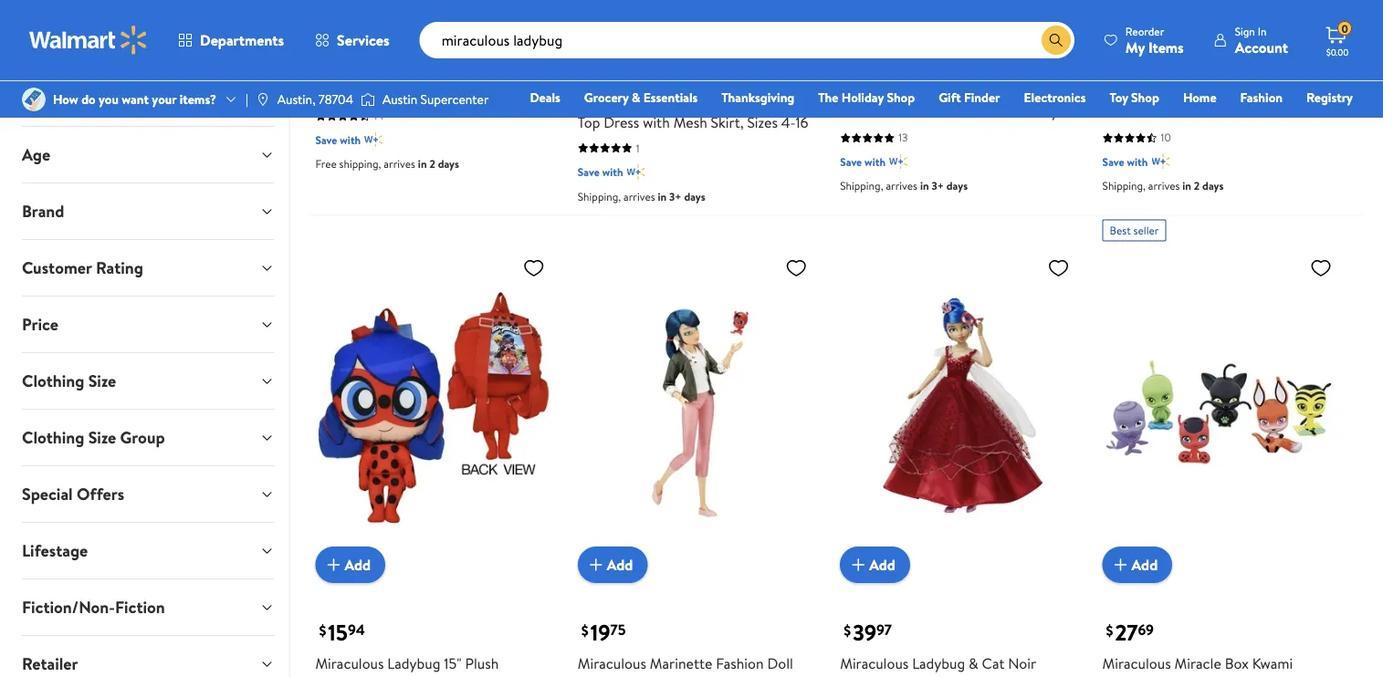 Task type: locate. For each thing, give the bounding box(es) containing it.
special offers
[[22, 483, 124, 506]]

& for 39
[[969, 654, 979, 674]]

2 add button from the left
[[578, 547, 648, 584]]

shipping, arrives in 2 days
[[1103, 178, 1224, 193]]

with down the essentials
[[643, 112, 670, 132]]

0 vertical spatial clothing
[[22, 370, 84, 392]]

add to cart image up 27
[[1110, 554, 1132, 576]]

size left group
[[88, 426, 116, 449]]

miraculous for 15
[[316, 654, 384, 674]]

0 horizontal spatial 10.5"
[[883, 676, 911, 678]]

1 and from the left
[[386, 79, 409, 99]]

add button up 69
[[1103, 547, 1173, 584]]

2 vertical spatial movie
[[841, 676, 879, 678]]

1 vertical spatial walmart plus image
[[890, 152, 908, 171]]

1 down dress
[[637, 140, 640, 156]]

in
[[418, 156, 427, 172], [921, 178, 930, 193], [1183, 178, 1192, 193], [658, 188, 667, 204]]

walmart plus image
[[365, 130, 383, 149], [890, 152, 908, 171]]

party
[[1288, 57, 1322, 77]]

miraculous inside miraculous ladybug marinette's 2-in- 1 bedroom and balcony dollhouse
[[316, 57, 384, 77]]

miraculous up the bedroom
[[316, 57, 384, 77]]

$ left 15
[[319, 621, 326, 641]]

fashion inside miraculous ladybug & cat noir movie exclusive 10.5" ladybug fashion doll with movie accessory
[[841, 101, 888, 121]]

$ left 99
[[844, 24, 852, 44]]

1 add to cart image from the left
[[848, 554, 870, 576]]

thanksgiving link
[[714, 88, 803, 107]]

how
[[53, 90, 78, 108]]

0 horizontal spatial walmart plus image
[[627, 163, 645, 181]]

sign in account
[[1236, 23, 1289, 57]]

box inside "miraculous ladybug 13-piece party favors surprise box with goodies and accessories"
[[1203, 79, 1227, 99]]

1 vertical spatial size
[[88, 426, 116, 449]]

box down miracle
[[1203, 676, 1227, 678]]

save down "holiday"
[[841, 154, 863, 169]]

box up the one
[[1226, 654, 1250, 674]]

& inside miraculous ladybug & cat noir movie 10.5" marinette collecto
[[969, 654, 979, 674]]

& inside miraculous ladybug & cat noir movie exclusive 10.5" ladybug fashion doll with movie accessory
[[969, 57, 979, 77]]

0 vertical spatial marinette
[[650, 654, 713, 674]]

$ inside '$ 14 99'
[[844, 24, 852, 44]]

lifestage tab
[[7, 523, 289, 579]]

add to cart image for miraculous miracle box kwami surprise - blind box - one of 6 characters (wayzz, tikki, trixx, plagg, pollen, nooroo) - which kwami power will you unbox? image
[[1110, 554, 1132, 576]]

0 vertical spatial doll
[[892, 101, 918, 121]]

walmart image
[[29, 26, 148, 55]]

0 vertical spatial surprise
[[1148, 79, 1199, 99]]

$ inside $ 27 69
[[1107, 621, 1114, 641]]

walmart plus image up shipping,
[[365, 130, 383, 149]]

40
[[354, 23, 372, 44]]

with inside miraculous ladybug girls sweater top dress with mesh skirt, sizes 4-16
[[643, 112, 670, 132]]

walmart plus image for 14
[[890, 152, 908, 171]]

add button up "75"
[[578, 547, 648, 584]]

shipping, for 24
[[1103, 178, 1146, 193]]

walmart plus image down 13
[[890, 152, 908, 171]]

cat
[[983, 57, 1005, 77], [983, 654, 1005, 674]]

sign in to add to favorites list, miraculous marinette fashion doll playset, 3 pieces image
[[786, 256, 808, 279]]

1 horizontal spatial 14
[[853, 21, 875, 51]]

noir inside miraculous ladybug & cat noir movie exclusive 10.5" ladybug fashion doll with movie accessory
[[1009, 57, 1037, 77]]

miraculous for 39
[[841, 654, 909, 674]]

19
[[591, 617, 611, 648]]

miraculous miracle box kwami surprise - blind box - one of 6 characters (wayzz, tikki, trixx, plagg, pollen, nooroo) - which kwami power will you unbox? image
[[1103, 249, 1340, 569]]

1 vertical spatial doll
[[768, 654, 794, 674]]

miraculous ladybug girls sweater top dress with mesh skirt, sizes 4-16
[[578, 90, 809, 132]]

shipping, arrives in 3+ days down 13
[[841, 178, 968, 193]]

1 horizontal spatial -
[[1230, 676, 1236, 678]]

walmart plus image up shipping, arrives in 2 days
[[1152, 152, 1171, 171]]

shipping, down "holiday"
[[841, 178, 884, 193]]

ladybug for 24
[[1175, 57, 1228, 77]]

0 horizontal spatial marinette
[[650, 654, 713, 674]]

0
[[1342, 21, 1349, 36]]

customer rating button
[[7, 240, 289, 296]]

$ 19 75
[[582, 617, 626, 648]]

 image right |
[[256, 92, 270, 107]]

miraculous inside "miraculous ladybug 13-piece party favors surprise box with goodies and accessories"
[[1103, 57, 1172, 77]]

save with
[[316, 132, 361, 147], [841, 154, 886, 169], [1103, 154, 1149, 169], [578, 164, 624, 180]]

shipping, down top
[[578, 188, 621, 204]]

doll
[[892, 101, 918, 121], [768, 654, 794, 674]]

add button up 97
[[841, 547, 911, 584]]

0 horizontal spatial add to cart image
[[323, 554, 345, 576]]

0 vertical spatial cat
[[983, 57, 1005, 77]]

miraculous for 19
[[578, 654, 647, 674]]

$ 24 98
[[1107, 21, 1158, 51]]

1 left the bedroom
[[316, 79, 320, 99]]

piece
[[1250, 57, 1285, 77]]

clothing inside dropdown button
[[22, 370, 84, 392]]

miraculous down $ 27 69
[[1103, 654, 1172, 674]]

 image
[[361, 90, 375, 109]]

10.5"
[[944, 79, 973, 99], [883, 676, 911, 678]]

cat for 39
[[983, 654, 1005, 674]]

$
[[319, 24, 326, 44], [618, 24, 625, 44], [844, 24, 852, 44], [1107, 24, 1114, 44], [319, 621, 326, 641], [582, 621, 589, 641], [844, 621, 852, 641], [1107, 621, 1114, 641]]

1 horizontal spatial fashion
[[841, 101, 888, 121]]

size up clothing size group at the left of the page
[[88, 370, 116, 392]]

0 horizontal spatial doll
[[768, 654, 794, 674]]

save up the free
[[316, 132, 337, 147]]

gift
[[939, 89, 962, 106]]

fashion
[[1241, 89, 1283, 106], [841, 101, 888, 121], [716, 654, 764, 674]]

cat inside miraculous ladybug & cat noir movie exclusive 10.5" ladybug fashion doll with movie accessory
[[983, 57, 1005, 77]]

add to cart image up 15
[[323, 554, 345, 576]]

$ left 27
[[1107, 621, 1114, 641]]

walmart plus image for 46
[[365, 130, 383, 149]]

3+ down mesh
[[670, 188, 682, 204]]

clothing up special
[[22, 426, 84, 449]]

fiction/non-fiction
[[22, 596, 165, 619]]

2 cat from the top
[[983, 654, 1005, 674]]

2 horizontal spatial shipping,
[[1103, 178, 1146, 193]]

size inside dropdown button
[[88, 370, 116, 392]]

miraculous for 24
[[1103, 57, 1172, 77]]

surprise up accessories
[[1148, 79, 1199, 99]]

2-
[[519, 57, 532, 77]]

add up 69
[[1132, 555, 1158, 575]]

miraculous up the backpacks on the left of the page
[[316, 654, 384, 674]]

save down top
[[578, 164, 600, 180]]

1 horizontal spatial walmart plus image
[[890, 152, 908, 171]]

1 horizontal spatial shipping,
[[841, 178, 884, 193]]

noir inside miraculous ladybug & cat noir movie 10.5" marinette collecto
[[1009, 654, 1037, 674]]

sweater
[[739, 90, 790, 110]]

& for 14
[[969, 57, 979, 77]]

arrives
[[384, 156, 416, 172], [886, 178, 918, 193], [1149, 178, 1181, 193], [624, 188, 656, 204]]

toy shop link
[[1102, 88, 1168, 107]]

holiday
[[842, 89, 884, 106]]

0 vertical spatial 10.5"
[[944, 79, 973, 99]]

offers
[[77, 483, 124, 506]]

$ for 39
[[844, 621, 852, 641]]

3 add from the left
[[870, 555, 896, 575]]

favors
[[1103, 79, 1144, 99]]

reorder my items
[[1126, 23, 1185, 57]]

2 noir from the top
[[1009, 654, 1037, 674]]

noir
[[1009, 57, 1037, 77], [1009, 654, 1037, 674]]

2 size from the top
[[88, 426, 116, 449]]

0 horizontal spatial 1
[[316, 79, 320, 99]]

save with up the free
[[316, 132, 361, 147]]

save with up shipping, arrives in 2 days
[[1103, 154, 1149, 169]]

ladybug inside "miraculous ladybug 13-piece party favors surprise box with goodies and accessories"
[[1175, 57, 1228, 77]]

miraculous up dress
[[578, 90, 647, 110]]

1 vertical spatial 14
[[374, 108, 384, 123]]

add to cart image
[[848, 554, 870, 576], [1110, 554, 1132, 576]]

0 vertical spatial noir
[[1009, 57, 1037, 77]]

2 and from the left
[[1314, 79, 1336, 99]]

2 - from the left
[[1230, 676, 1236, 678]]

save with down "holiday"
[[841, 154, 886, 169]]

clothing
[[22, 370, 84, 392], [22, 426, 84, 449]]

$ inside now $ 7 80 $15.98 options from $7.80 – $18.97
[[618, 24, 625, 44]]

clothing size group tab
[[7, 410, 289, 465]]

surprise down 27
[[1103, 676, 1155, 678]]

pieces
[[642, 676, 682, 678]]

walmart plus image
[[1152, 152, 1171, 171], [627, 163, 645, 181]]

add for 19
[[607, 555, 633, 575]]

miraculous inside miraculous ladybug 15" plush backpacks
[[316, 654, 384, 674]]

one debit link
[[1206, 113, 1284, 133]]

$ inside '$ 19 75'
[[582, 621, 589, 641]]

miracle
[[1175, 654, 1222, 674]]

0 horizontal spatial 14
[[374, 108, 384, 123]]

miraculous inside miraculous ladybug & cat noir movie 10.5" marinette collecto
[[841, 654, 909, 674]]

add to cart image up 19
[[585, 554, 607, 576]]

price button
[[7, 296, 289, 352]]

$ inside $ 24 98
[[1107, 24, 1114, 44]]

grocery
[[584, 89, 629, 106]]

ladybug for 15
[[388, 654, 441, 674]]

options
[[578, 56, 622, 74]]

special offers button
[[7, 466, 289, 522]]

0 horizontal spatial fashion
[[716, 654, 764, 674]]

shipping, up best at the right top of page
[[1103, 178, 1146, 193]]

miraculous down my
[[1103, 57, 1172, 77]]

$ inside $ 15 94
[[319, 621, 326, 641]]

size inside "dropdown button"
[[88, 426, 116, 449]]

miraculous up the playset,
[[578, 654, 647, 674]]

clothing inside "dropdown button"
[[22, 426, 84, 449]]

miraculous up the holiday shop
[[841, 57, 909, 77]]

$ left 24
[[1107, 24, 1114, 44]]

0 horizontal spatial walmart plus image
[[365, 130, 383, 149]]

$ left 19
[[582, 621, 589, 641]]

2 vertical spatial box
[[1203, 676, 1227, 678]]

with down exclusive
[[921, 101, 948, 121]]

add up 97
[[870, 555, 896, 575]]

free
[[316, 156, 337, 172]]

services button
[[300, 18, 405, 62]]

$ inside '$ 46 40'
[[319, 24, 326, 44]]

add button for 19
[[578, 547, 648, 584]]

0 vertical spatial box
[[1203, 79, 1227, 99]]

days down one
[[1203, 178, 1224, 193]]

0 vertical spatial movie
[[841, 79, 879, 99]]

miraculous inside miraculous miracle box kwami surprise - blind box - one of
[[1103, 654, 1172, 674]]

shipping, arrives in 3+ days
[[841, 178, 968, 193], [578, 188, 706, 204]]

1 horizontal spatial 10.5"
[[944, 79, 973, 99]]

size for clothing size group
[[88, 426, 116, 449]]

- left blind at the bottom right of page
[[1158, 676, 1164, 678]]

grocery & essentials
[[584, 89, 698, 106]]

clothing for clothing size
[[22, 370, 84, 392]]

add button up 94
[[316, 547, 385, 584]]

electronics
[[1025, 89, 1087, 106]]

1 horizontal spatial 3+
[[932, 178, 944, 193]]

ladybug inside miraculous ladybug & cat noir movie 10.5" marinette collecto
[[913, 654, 966, 674]]

1 horizontal spatial add to cart image
[[585, 554, 607, 576]]

Search search field
[[420, 22, 1075, 58]]

1 horizontal spatial add to cart image
[[1110, 554, 1132, 576]]

1 vertical spatial cat
[[983, 654, 1005, 674]]

with inside "miraculous ladybug 13-piece party favors surprise box with goodies and accessories"
[[1230, 79, 1257, 99]]

miraculous inside miraculous ladybug & cat noir movie exclusive 10.5" ladybug fashion doll with movie accessory
[[841, 57, 909, 77]]

clothing size tab
[[7, 353, 289, 409]]

$ left 46 at the left of page
[[319, 24, 326, 44]]

1 - from the left
[[1158, 676, 1164, 678]]

16
[[796, 112, 809, 132]]

0 horizontal spatial  image
[[22, 88, 46, 111]]

save up shipping, arrives in 2 days
[[1103, 154, 1125, 169]]

0 horizontal spatial shipping, arrives in 3+ days
[[578, 188, 706, 204]]

box up one
[[1203, 79, 1227, 99]]

age button
[[7, 127, 289, 182]]

0 horizontal spatial add to cart image
[[848, 554, 870, 576]]

2 add to cart image from the left
[[585, 554, 607, 576]]

departments button
[[163, 18, 300, 62]]

save with for 46
[[316, 132, 361, 147]]

shop right "holiday"
[[887, 89, 915, 106]]

1 cat from the top
[[983, 57, 1005, 77]]

2 horizontal spatial fashion
[[1241, 89, 1283, 106]]

now
[[578, 24, 614, 50]]

1 clothing from the top
[[22, 370, 84, 392]]

movie
[[841, 79, 879, 99], [952, 101, 990, 121], [841, 676, 879, 678]]

exclusive
[[883, 79, 940, 99]]

ladybug
[[388, 57, 441, 77], [913, 57, 966, 77], [1175, 57, 1228, 77], [976, 79, 1029, 99], [650, 90, 703, 110], [388, 654, 441, 674], [913, 654, 966, 674]]

movie for 39
[[841, 676, 879, 678]]

1 vertical spatial noir
[[1009, 654, 1037, 674]]

$ left 39
[[844, 621, 852, 641]]

noir for 14
[[1009, 57, 1037, 77]]

add to cart image for 15
[[323, 554, 345, 576]]

 image left how
[[22, 88, 46, 111]]

shop right the toy
[[1132, 89, 1160, 106]]

$ 15 94
[[319, 617, 365, 648]]

add to cart image
[[323, 554, 345, 576], [585, 554, 607, 576]]

miraculous ladybug 15" plush backpacks image
[[316, 249, 552, 569]]

plush
[[465, 654, 499, 674]]

3 add button from the left
[[841, 547, 911, 584]]

brand tab
[[7, 183, 289, 239]]

and down party at the right top
[[1314, 79, 1336, 99]]

 image
[[22, 88, 46, 111], [256, 92, 270, 107]]

shop
[[887, 89, 915, 106], [1132, 89, 1160, 106]]

$ for 19
[[582, 621, 589, 641]]

0 horizontal spatial -
[[1158, 676, 1164, 678]]

speed
[[22, 86, 66, 109]]

walmart plus image down dress
[[627, 163, 645, 181]]

3+ down gift
[[932, 178, 944, 193]]

1 horizontal spatial shipping, arrives in 3+ days
[[841, 178, 968, 193]]

save for 14
[[841, 154, 863, 169]]

add to cart image up 39
[[848, 554, 870, 576]]

clothing down the price
[[22, 370, 84, 392]]

1 add to cart image from the left
[[323, 554, 345, 576]]

2 vertical spatial &
[[969, 654, 979, 674]]

0 vertical spatial &
[[969, 57, 979, 77]]

group
[[120, 426, 165, 449]]

miraculous ladybug 13-piece party favors surprise box with goodies and accessories
[[1103, 57, 1336, 121]]

1 horizontal spatial doll
[[892, 101, 918, 121]]

special offers tab
[[7, 466, 289, 522]]

with down 13-
[[1230, 79, 1257, 99]]

1 vertical spatial clothing
[[22, 426, 84, 449]]

top
[[578, 112, 601, 132]]

austin, 78704
[[278, 90, 353, 108]]

fiction
[[115, 596, 165, 619]]

1 vertical spatial 10.5"
[[883, 676, 911, 678]]

miraculous ladybug & cat noir movie 10.5" marinette collector fashion doll with exclusive outfit and removable mask image
[[841, 249, 1078, 569]]

1 vertical spatial 1
[[637, 140, 640, 156]]

1 size from the top
[[88, 370, 116, 392]]

add button for 39
[[841, 547, 911, 584]]

13-
[[1232, 57, 1250, 77]]

miraculous for 14
[[841, 57, 909, 77]]

0 vertical spatial size
[[88, 370, 116, 392]]

sign
[[1236, 23, 1256, 39]]

fashion link
[[1233, 88, 1292, 107]]

1 vertical spatial surprise
[[1103, 676, 1155, 678]]

miraculous for 46
[[316, 57, 384, 77]]

registry link
[[1299, 88, 1362, 107]]

you
[[99, 90, 119, 108]]

and left balcony
[[386, 79, 409, 99]]

1 horizontal spatial marinette
[[915, 676, 978, 678]]

14 down the bedroom
[[374, 108, 384, 123]]

add for 39
[[870, 555, 896, 575]]

marinette
[[650, 654, 713, 674], [915, 676, 978, 678]]

&
[[969, 57, 979, 77], [632, 89, 641, 106], [969, 654, 979, 674]]

2 add to cart image from the left
[[1110, 554, 1132, 576]]

ladybug for 46
[[388, 57, 441, 77]]

1 add button from the left
[[316, 547, 385, 584]]

arrives right shipping,
[[384, 156, 416, 172]]

0 horizontal spatial 3+
[[670, 188, 682, 204]]

2 clothing from the top
[[22, 426, 84, 449]]

lifestage button
[[7, 523, 289, 579]]

0 horizontal spatial and
[[386, 79, 409, 99]]

- left the one
[[1230, 676, 1236, 678]]

|
[[246, 90, 248, 108]]

$ left 7
[[618, 24, 625, 44]]

box for 27
[[1203, 676, 1227, 678]]

1 horizontal spatial shop
[[1132, 89, 1160, 106]]

$7.80
[[656, 56, 684, 74]]

marinette inside miraculous ladybug & cat noir movie 10.5" marinette collecto
[[915, 676, 978, 678]]

miraculous inside miraculous ladybug girls sweater top dress with mesh skirt, sizes 4-16
[[578, 90, 647, 110]]

marinette inside miraculous marinette fashion doll playset, 3 pieces
[[650, 654, 713, 674]]

debit
[[1244, 114, 1276, 132]]

miraculous inside miraculous marinette fashion doll playset, 3 pieces
[[578, 654, 647, 674]]

miraculous down $ 39 97 on the bottom right of the page
[[841, 654, 909, 674]]

14 up "holiday"
[[853, 21, 875, 51]]

ladybug inside miraculous ladybug marinette's 2-in- 1 bedroom and balcony dollhouse
[[388, 57, 441, 77]]

lifestage
[[22, 539, 88, 562]]

 image for how do you want your items?
[[22, 88, 46, 111]]

sign in to add to favorites list, miraculous ladybug 15" plush backpacks image
[[523, 256, 545, 279]]

1 noir from the top
[[1009, 57, 1037, 77]]

$ for 24
[[1107, 24, 1114, 44]]

cat inside miraculous ladybug & cat noir movie 10.5" marinette collecto
[[983, 654, 1005, 674]]

0 horizontal spatial shop
[[887, 89, 915, 106]]

1 horizontal spatial  image
[[256, 92, 270, 107]]

0 horizontal spatial 2
[[430, 156, 436, 172]]

add up "75"
[[607, 555, 633, 575]]

$ inside $ 39 97
[[844, 621, 852, 641]]

save for 46
[[316, 132, 337, 147]]

shipping, arrives in 3+ days down dress
[[578, 188, 706, 204]]

0 vertical spatial walmart plus image
[[365, 130, 383, 149]]

1 horizontal spatial and
[[1314, 79, 1336, 99]]

sign in to add to favorites list, miraculous miracle box kwami surprise - blind box - one of 6 characters (wayzz, tikki, trixx, plagg, pollen, nooroo) - which kwami power will you unbox? image
[[1311, 256, 1333, 279]]

add up 94
[[345, 555, 371, 575]]

1 add from the left
[[345, 555, 371, 575]]

24
[[1116, 21, 1141, 51]]

movie inside miraculous ladybug & cat noir movie 10.5" marinette collecto
[[841, 676, 879, 678]]

Walmart Site-Wide search field
[[420, 22, 1075, 58]]

1 vertical spatial marinette
[[915, 676, 978, 678]]

0 vertical spatial 1
[[316, 79, 320, 99]]

add button
[[316, 547, 385, 584], [578, 547, 648, 584], [841, 547, 911, 584], [1103, 547, 1173, 584]]

ladybug inside miraculous ladybug 15" plush backpacks
[[388, 654, 441, 674]]

2 add from the left
[[607, 555, 633, 575]]

ladybug inside miraculous ladybug girls sweater top dress with mesh skirt, sizes 4-16
[[650, 90, 703, 110]]

supercenter
[[421, 90, 489, 108]]

ladybug for 14
[[913, 57, 966, 77]]

1 vertical spatial box
[[1226, 654, 1250, 674]]

days
[[438, 156, 459, 172], [947, 178, 968, 193], [1203, 178, 1224, 193], [685, 188, 706, 204]]

1 vertical spatial 2
[[1195, 178, 1201, 193]]



Task type: vqa. For each thing, say whether or not it's contained in the screenshot.
leftmost "|"
no



Task type: describe. For each thing, give the bounding box(es) containing it.
miraculous ladybug & cat noir movie 10.5" marinette collecto
[[841, 654, 1053, 678]]

movie for 14
[[841, 79, 879, 99]]

1 horizontal spatial 1
[[637, 140, 640, 156]]

$ 39 97
[[844, 617, 893, 648]]

1 vertical spatial &
[[632, 89, 641, 106]]

0 vertical spatial 14
[[853, 21, 875, 51]]

arrives up "seller"
[[1149, 178, 1181, 193]]

surprise inside miraculous miracle box kwami surprise - blind box - one of
[[1103, 676, 1155, 678]]

of
[[1270, 676, 1284, 678]]

1 horizontal spatial walmart plus image
[[1152, 152, 1171, 171]]

price tab
[[7, 296, 289, 352]]

shipping, for 14
[[841, 178, 884, 193]]

13
[[899, 129, 908, 145]]

clothing size button
[[7, 353, 289, 409]]

the
[[819, 89, 839, 106]]

and inside "miraculous ladybug 13-piece party favors surprise box with goodies and accessories"
[[1314, 79, 1336, 99]]

electronics link
[[1016, 88, 1095, 107]]

dollhouse
[[465, 79, 528, 99]]

customer rating tab
[[7, 240, 289, 296]]

speed tab
[[7, 70, 289, 126]]

deals
[[530, 89, 561, 106]]

–
[[687, 56, 694, 74]]

days down gift
[[947, 178, 968, 193]]

add to cart image for the miraculous ladybug & cat noir movie 10.5" marinette collector fashion doll with exclusive outfit and removable mask image
[[848, 554, 870, 576]]

items?
[[180, 90, 217, 108]]

miraculous marinette fashion doll playset, 3 pieces
[[578, 654, 794, 678]]

days down 'supercenter'
[[438, 156, 459, 172]]

in
[[1259, 23, 1267, 39]]

 image for austin, 78704
[[256, 92, 270, 107]]

your
[[152, 90, 177, 108]]

girls
[[707, 90, 736, 110]]

skirt,
[[711, 112, 744, 132]]

1 horizontal spatial 2
[[1195, 178, 1201, 193]]

gift finder link
[[931, 88, 1009, 107]]

thanksgiving
[[722, 89, 795, 106]]

size for clothing size
[[88, 370, 116, 392]]

fashion inside miraculous marinette fashion doll playset, 3 pieces
[[716, 654, 764, 674]]

backpacks
[[316, 676, 381, 678]]

fiction/non-fiction tab
[[7, 580, 289, 635]]

39
[[853, 617, 877, 648]]

and inside miraculous ladybug marinette's 2-in- 1 bedroom and balcony dollhouse
[[386, 79, 409, 99]]

15
[[328, 617, 348, 648]]

doll inside miraculous ladybug & cat noir movie exclusive 10.5" ladybug fashion doll with movie accessory
[[892, 101, 918, 121]]

arrives down 13
[[886, 178, 918, 193]]

10
[[1162, 129, 1172, 145]]

do
[[81, 90, 96, 108]]

fiction/non-
[[22, 596, 115, 619]]

$0.00
[[1327, 46, 1349, 58]]

free shipping, arrives in 2 days
[[316, 156, 459, 172]]

0 horizontal spatial shipping,
[[578, 188, 621, 204]]

in-
[[532, 57, 549, 77]]

one
[[1214, 114, 1241, 132]]

add for 15
[[345, 555, 371, 575]]

from
[[625, 56, 653, 74]]

the holiday shop
[[819, 89, 915, 106]]

grocery & essentials link
[[576, 88, 706, 107]]

home link
[[1176, 88, 1226, 107]]

playset,
[[578, 676, 627, 678]]

save with for 24
[[1103, 154, 1149, 169]]

save for 24
[[1103, 154, 1125, 169]]

customer
[[22, 256, 92, 279]]

10.5" inside miraculous ladybug & cat noir movie exclusive 10.5" ladybug fashion doll with movie accessory
[[944, 79, 973, 99]]

$ 14 99
[[844, 21, 891, 51]]

price
[[22, 313, 58, 336]]

toy shop
[[1110, 89, 1160, 106]]

doll inside miraculous marinette fashion doll playset, 3 pieces
[[768, 654, 794, 674]]

$ for 27
[[1107, 621, 1114, 641]]

retailer button
[[7, 636, 289, 678]]

goodies
[[1261, 79, 1310, 99]]

toy
[[1110, 89, 1129, 106]]

search icon image
[[1049, 33, 1064, 48]]

brand button
[[7, 183, 289, 239]]

retailer
[[22, 653, 78, 676]]

account
[[1236, 37, 1289, 57]]

78704
[[319, 90, 353, 108]]

add to cart image for 19
[[585, 554, 607, 576]]

4 add from the left
[[1132, 555, 1158, 575]]

1 vertical spatial movie
[[952, 101, 990, 121]]

walmart+
[[1299, 114, 1354, 132]]

shipping,
[[339, 156, 381, 172]]

seller
[[1134, 223, 1160, 238]]

$ for 14
[[844, 24, 852, 44]]

$ for 46
[[319, 24, 326, 44]]

deals link
[[522, 88, 569, 107]]

2 shop from the left
[[1132, 89, 1160, 106]]

my
[[1126, 37, 1146, 57]]

age tab
[[7, 127, 289, 182]]

finder
[[965, 89, 1001, 106]]

accessory
[[994, 101, 1059, 121]]

add button for 15
[[316, 547, 385, 584]]

4-
[[782, 112, 796, 132]]

27
[[1116, 617, 1139, 648]]

10.5" inside miraculous ladybug & cat noir movie 10.5" marinette collecto
[[883, 676, 911, 678]]

retailer tab
[[7, 636, 289, 678]]

noir for 39
[[1009, 654, 1037, 674]]

one
[[1239, 676, 1267, 678]]

save with for 14
[[841, 154, 886, 169]]

balcony
[[412, 79, 462, 99]]

age
[[22, 143, 50, 166]]

with down dress
[[603, 164, 624, 180]]

surprise inside "miraculous ladybug 13-piece party favors surprise box with goodies and accessories"
[[1148, 79, 1199, 99]]

rating
[[96, 256, 143, 279]]

mesh
[[674, 112, 708, 132]]

4 add button from the left
[[1103, 547, 1173, 584]]

clothing for clothing size group
[[22, 426, 84, 449]]

fiction/non-fiction button
[[7, 580, 289, 635]]

0 vertical spatial 2
[[430, 156, 436, 172]]

miraculous ladybug 15" plush backpacks
[[316, 654, 499, 678]]

miraculous for 27
[[1103, 654, 1172, 674]]

ladybug for 39
[[913, 654, 966, 674]]

walmart+ link
[[1291, 113, 1362, 133]]

registry
[[1307, 89, 1354, 106]]

arrives down dress
[[624, 188, 656, 204]]

$ for 15
[[319, 621, 326, 641]]

94
[[348, 620, 365, 640]]

1 inside miraculous ladybug marinette's 2-in- 1 bedroom and balcony dollhouse
[[316, 79, 320, 99]]

with up shipping, arrives in 2 days
[[1128, 154, 1149, 169]]

with up shipping,
[[340, 132, 361, 147]]

accessories
[[1103, 101, 1175, 121]]

cat for 14
[[983, 57, 1005, 77]]

with down the holiday shop link
[[865, 154, 886, 169]]

home
[[1184, 89, 1217, 106]]

3
[[630, 676, 638, 678]]

brand
[[22, 200, 64, 222]]

clothing size
[[22, 370, 116, 392]]

blind
[[1167, 676, 1199, 678]]

departments
[[200, 30, 284, 50]]

46
[[328, 21, 354, 51]]

clothing size group button
[[7, 410, 289, 465]]

with inside miraculous ladybug & cat noir movie exclusive 10.5" ladybug fashion doll with movie accessory
[[921, 101, 948, 121]]

save with down top
[[578, 164, 624, 180]]

1 shop from the left
[[887, 89, 915, 106]]

registry one debit
[[1214, 89, 1354, 132]]

days down mesh
[[685, 188, 706, 204]]

box for 24
[[1203, 79, 1227, 99]]

sign in to add to favorites list, miraculous ladybug & cat noir movie 10.5" marinette collector fashion doll with exclusive outfit and removable mask image
[[1048, 256, 1070, 279]]

miraculous marinette fashion doll playset, 3 pieces image
[[578, 249, 815, 569]]

98
[[1141, 23, 1158, 44]]

$18.97
[[697, 56, 731, 74]]



